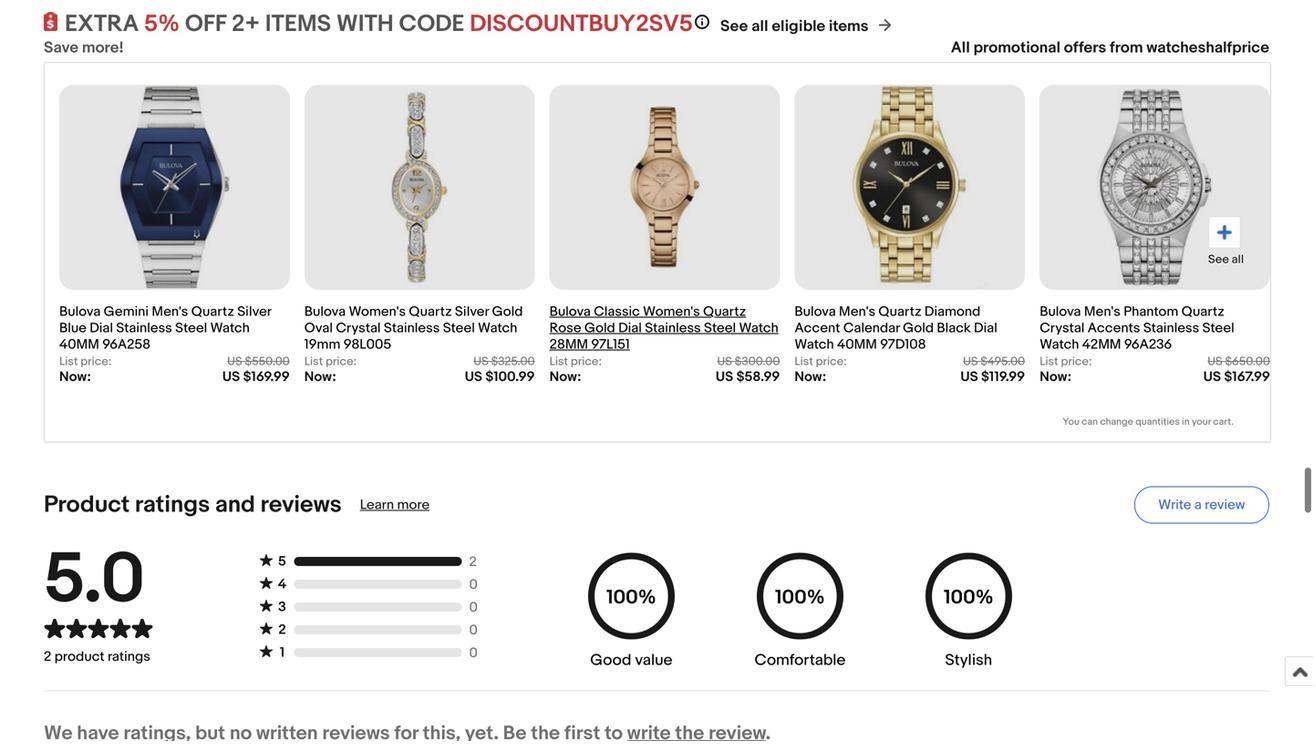 Task type: describe. For each thing, give the bounding box(es) containing it.
write a review link
[[1135, 487, 1270, 524]]

96a236
[[1125, 337, 1173, 353]]

1 horizontal spatial 2
[[279, 622, 286, 639]]

learn more
[[360, 497, 430, 514]]

us for us $650.00
[[1208, 355, 1223, 369]]

quartz inside the bulova women's quartz silver gold oval crystal stainless steel watch 19mm 98l005
[[409, 304, 452, 320]]

price: for 98l005
[[326, 355, 357, 369]]

items
[[829, 17, 869, 36]]

classic
[[594, 304, 640, 320]]

now: for bulova men's phantom quartz crystal accents stainless steel watch 42mm 96a236
[[1040, 369, 1072, 386]]

watch for bulova men's quartz diamond accent calendar gold black dial watch 40mm 97d108
[[795, 337, 835, 353]]

$119.99
[[982, 369, 1026, 386]]

us for us $169.99
[[223, 369, 240, 386]]

off
[[185, 10, 227, 38]]

19mm
[[305, 337, 341, 353]]

write
[[1159, 497, 1192, 514]]

bulova for accents
[[1040, 304, 1082, 320]]

list price: for bulova men's phantom quartz crystal accents stainless steel watch 42mm 96a236
[[1040, 355, 1093, 369]]

5.0 out of 5 stars based on 2 product ratings image
[[44, 618, 153, 640]]

$550.00
[[245, 355, 290, 369]]

steel for quartz
[[443, 320, 475, 337]]

bulova men's quartz diamond accent calendar gold black dial watch 40mm 97d108
[[795, 304, 998, 353]]

your
[[1193, 417, 1212, 429]]

97l151
[[592, 337, 630, 353]]

watch for bulova classic women's quartz rose gold dial stainless steel watch 28mm 97l151
[[740, 320, 779, 337]]

phantom
[[1124, 304, 1179, 320]]

stainless for women's
[[645, 320, 701, 337]]

steel for women's
[[704, 320, 736, 337]]

men's for accent
[[839, 304, 876, 320]]

0 for 3
[[469, 600, 478, 617]]

quartz for silver
[[191, 304, 234, 320]]

learn
[[360, 497, 394, 514]]

us $167.99
[[1204, 369, 1271, 386]]

see all link
[[1209, 216, 1245, 267]]

bulova for gold
[[550, 304, 591, 320]]

$325.00
[[491, 355, 535, 369]]

watch inside bulova men's phantom quartz crystal accents stainless steel watch 42mm 96a236
[[1040, 337, 1080, 353]]

quartz for crystal
[[1182, 304, 1225, 320]]

us $300.00
[[718, 355, 780, 369]]

bulova women's quartz silver gold oval crystal stainless steel watch 19mm 98l005 link
[[305, 295, 535, 355]]

you can change quantities in your cart.
[[1063, 417, 1235, 429]]

us $119.99
[[961, 369, 1026, 386]]

crystal inside the bulova women's quartz silver gold oval crystal stainless steel watch 19mm 98l005
[[336, 320, 381, 337]]

gold inside bulova classic women's quartz rose gold dial stainless steel watch 28mm 97l151
[[585, 320, 616, 337]]

us for us $167.99
[[1204, 369, 1222, 386]]

all
[[952, 38, 971, 58]]

us $650.00
[[1208, 355, 1271, 369]]

40mm for blue
[[59, 337, 99, 353]]

us $169.99
[[223, 369, 290, 386]]

diamond
[[925, 304, 981, 320]]

42mm
[[1083, 337, 1122, 353]]

list for bulova women's quartz silver gold oval crystal stainless steel watch 19mm 98l005
[[305, 355, 323, 369]]

bulova men's phantom quartz crystal accents stainless steel watch 42mm 96a236 link
[[1040, 295, 1271, 355]]

women's inside bulova classic women's quartz rose gold dial stainless steel watch 28mm 97l151
[[643, 304, 701, 320]]

us $325.00
[[474, 355, 535, 369]]

a
[[1195, 497, 1203, 514]]

bulova men's phantom quartz crystal accents stainless steel watch 42mm 96a236
[[1040, 304, 1235, 353]]

bulova gemini men's quartz silver blue dial stainless steel watch 40mm 96a258
[[59, 304, 271, 353]]

dial for 96a258
[[90, 320, 113, 337]]

all promotional offers from watcheshalfprice link
[[952, 38, 1270, 58]]

1 vertical spatial ratings
[[108, 649, 150, 666]]

stainless for men's
[[116, 320, 172, 337]]

product
[[44, 491, 130, 520]]

see all eligible items link
[[721, 17, 869, 36]]

extra 5% off 2+ items with code discountbuy2sv5
[[65, 10, 693, 38]]

value
[[635, 652, 673, 671]]

silver inside bulova gemini men's quartz silver blue dial stainless steel watch 40mm 96a258
[[237, 304, 271, 320]]

0 for 1
[[469, 646, 478, 662]]

promotional
[[974, 38, 1061, 58]]

$300.00
[[735, 355, 780, 369]]

watcheshalfprice
[[1147, 38, 1270, 58]]

from
[[1110, 38, 1144, 58]]

all for see all eligible items
[[752, 17, 769, 36]]

save
[[44, 38, 79, 58]]

now: for bulova gemini men's quartz silver blue dial stainless steel watch 40mm 96a258
[[59, 369, 91, 386]]

dial inside bulova men's quartz diamond accent calendar gold black dial watch 40mm 97d108
[[975, 320, 998, 337]]

extra
[[65, 10, 139, 38]]

oval
[[305, 320, 333, 337]]

us $495.00
[[964, 355, 1026, 369]]

0 for 2
[[469, 623, 478, 639]]

5
[[278, 554, 286, 570]]

$167.99
[[1225, 369, 1271, 386]]

bulova for oval
[[305, 304, 346, 320]]

2+
[[232, 10, 260, 38]]

5.0
[[44, 538, 145, 624]]

gemini
[[104, 304, 149, 320]]

0 for 4
[[469, 577, 478, 594]]

rose
[[550, 320, 582, 337]]

bulova classic women's quartz rose gold dial stainless steel watch 28mm 97l151 link
[[550, 295, 780, 355]]

price: for 96a258
[[81, 355, 112, 369]]

stainless for quartz
[[384, 320, 440, 337]]

97d108
[[881, 337, 927, 353]]

with
[[337, 10, 394, 38]]

4
[[278, 577, 287, 593]]

review
[[1206, 497, 1246, 514]]

bulova classic women's quartz rose gold dial stainless steel watch 28mm 97l151
[[550, 304, 779, 353]]

write a review
[[1159, 497, 1246, 514]]

product ratings and reviews
[[44, 491, 342, 520]]

accent
[[795, 320, 841, 337]]

black
[[937, 320, 971, 337]]

us for us $58.99
[[716, 369, 734, 386]]

change
[[1101, 417, 1134, 429]]

us for us $119.99
[[961, 369, 979, 386]]



Task type: locate. For each thing, give the bounding box(es) containing it.
crystal left accents
[[1040, 320, 1085, 337]]

2 horizontal spatial dial
[[975, 320, 998, 337]]

steel inside the bulova women's quartz silver gold oval crystal stainless steel watch 19mm 98l005
[[443, 320, 475, 337]]

save more!
[[44, 38, 124, 58]]

steel up us $300.00
[[704, 320, 736, 337]]

1 horizontal spatial gold
[[585, 320, 616, 337]]

list price: for bulova classic women's quartz rose gold dial stainless steel watch 28mm 97l151
[[550, 355, 602, 369]]

bulova
[[59, 304, 101, 320], [305, 304, 346, 320], [550, 304, 591, 320], [795, 304, 836, 320], [1040, 304, 1082, 320]]

watch up $300.00 on the top
[[740, 320, 779, 337]]

men's for crystal
[[1085, 304, 1121, 320]]

learn more link
[[360, 497, 430, 514]]

price: down 19mm
[[326, 355, 357, 369]]

price: down accent at top right
[[816, 355, 847, 369]]

all
[[752, 17, 769, 36], [1233, 253, 1245, 267]]

0 horizontal spatial women's
[[349, 304, 406, 320]]

comfortable
[[755, 652, 846, 671]]

more!
[[82, 38, 124, 58]]

list price: down 19mm
[[305, 355, 357, 369]]

see for see all
[[1209, 253, 1230, 267]]

price:
[[81, 355, 112, 369], [326, 355, 357, 369], [571, 355, 602, 369], [816, 355, 847, 369], [1062, 355, 1093, 369]]

men's
[[152, 304, 188, 320], [839, 304, 876, 320], [1085, 304, 1121, 320]]

dial inside bulova gemini men's quartz silver blue dial stainless steel watch 40mm 96a258
[[90, 320, 113, 337]]

1 men's from the left
[[152, 304, 188, 320]]

1 stainless from the left
[[116, 320, 172, 337]]

0 horizontal spatial 2
[[44, 649, 51, 666]]

silver up us $550.00
[[237, 304, 271, 320]]

5 bulova from the left
[[1040, 304, 1082, 320]]

40mm inside bulova men's quartz diamond accent calendar gold black dial watch 40mm 97d108
[[838, 337, 878, 353]]

5 list from the left
[[1040, 355, 1059, 369]]

gold right rose
[[585, 320, 616, 337]]

discountbuy2sv5
[[470, 10, 693, 38]]

watch inside bulova gemini men's quartz silver blue dial stainless steel watch 40mm 96a258
[[210, 320, 250, 337]]

1 vertical spatial 2
[[279, 622, 286, 639]]

stylish
[[946, 652, 993, 671]]

bulova inside bulova men's phantom quartz crystal accents stainless steel watch 42mm 96a236
[[1040, 304, 1082, 320]]

see all eligible items
[[721, 17, 869, 36]]

stainless
[[116, 320, 172, 337], [384, 320, 440, 337], [645, 320, 701, 337], [1144, 320, 1200, 337]]

list
[[59, 355, 78, 369], [305, 355, 323, 369], [550, 355, 568, 369], [795, 355, 814, 369], [1040, 355, 1059, 369]]

2 women's from the left
[[643, 304, 701, 320]]

us left '$495.00'
[[964, 355, 979, 369]]

2 bulova from the left
[[305, 304, 346, 320]]

3
[[278, 600, 286, 616]]

items
[[265, 10, 331, 38]]

calendar
[[844, 320, 900, 337]]

4 steel from the left
[[1203, 320, 1235, 337]]

us $550.00
[[227, 355, 290, 369]]

98l005
[[344, 337, 392, 353]]

us left $58.99
[[716, 369, 734, 386]]

watch inside bulova classic women's quartz rose gold dial stainless steel watch 28mm 97l151
[[740, 320, 779, 337]]

see for see all eligible items
[[721, 17, 748, 36]]

steel inside bulova men's phantom quartz crystal accents stainless steel watch 42mm 96a236
[[1203, 320, 1235, 337]]

watch for bulova gemini men's quartz silver blue dial stainless steel watch 40mm 96a258
[[210, 320, 250, 337]]

0 vertical spatial see
[[721, 17, 748, 36]]

all for see all
[[1233, 253, 1245, 267]]

see all
[[1209, 253, 1245, 267]]

$100.99
[[486, 369, 535, 386]]

1 horizontal spatial women's
[[643, 304, 701, 320]]

$169.99
[[243, 369, 290, 386]]

bulova women's quartz silver gold oval crystal stainless steel watch 19mm 98l005
[[305, 304, 523, 353]]

bulova left accents
[[1040, 304, 1082, 320]]

bulova up 19mm
[[305, 304, 346, 320]]

2 vertical spatial 2
[[44, 649, 51, 666]]

1 quartz from the left
[[191, 304, 234, 320]]

1 horizontal spatial see
[[1209, 253, 1230, 267]]

men's inside bulova men's quartz diamond accent calendar gold black dial watch 40mm 97d108
[[839, 304, 876, 320]]

now: for bulova men's quartz diamond accent calendar gold black dial watch 40mm 97d108
[[795, 369, 827, 386]]

2 silver from the left
[[455, 304, 489, 320]]

bulova men's quartz diamond accent calendar gold black dial watch 40mm 97d108 link
[[795, 295, 1026, 355]]

2 product ratings
[[44, 649, 150, 666]]

good
[[591, 652, 632, 671]]

1 horizontal spatial all
[[1233, 253, 1245, 267]]

bulova gemini men's quartz silver blue dial stainless steel watch 40mm 96a258 link
[[59, 295, 290, 355]]

3 steel from the left
[[704, 320, 736, 337]]

2 horizontal spatial gold
[[903, 320, 934, 337]]

bulova inside bulova men's quartz diamond accent calendar gold black dial watch 40mm 97d108
[[795, 304, 836, 320]]

5%
[[144, 10, 180, 38]]

1 40mm from the left
[[59, 337, 99, 353]]

4 now: from the left
[[795, 369, 827, 386]]

watch up us $325.00 on the top left of the page
[[478, 320, 518, 337]]

list down 19mm
[[305, 355, 323, 369]]

40mm inside bulova gemini men's quartz silver blue dial stainless steel watch 40mm 96a258
[[59, 337, 99, 353]]

40mm for calendar
[[838, 337, 878, 353]]

now:
[[59, 369, 91, 386], [305, 369, 336, 386], [550, 369, 582, 386], [795, 369, 827, 386], [1040, 369, 1072, 386]]

and
[[215, 491, 255, 520]]

40mm left 96a258
[[59, 337, 99, 353]]

2 0 from the top
[[469, 600, 478, 617]]

now: for bulova classic women's quartz rose gold dial stainless steel watch 28mm 97l151
[[550, 369, 582, 386]]

women's up "98l005" in the left top of the page
[[349, 304, 406, 320]]

2 dial from the left
[[619, 320, 642, 337]]

quartz
[[191, 304, 234, 320], [409, 304, 452, 320], [704, 304, 747, 320], [879, 304, 922, 320], [1182, 304, 1225, 320]]

2 men's from the left
[[839, 304, 876, 320]]

dial right 28mm
[[619, 320, 642, 337]]

0 horizontal spatial gold
[[492, 304, 523, 320]]

1 vertical spatial see
[[1209, 253, 1230, 267]]

stainless inside bulova gemini men's quartz silver blue dial stainless steel watch 40mm 96a258
[[116, 320, 172, 337]]

blue
[[59, 320, 87, 337]]

list price: down 42mm
[[1040, 355, 1093, 369]]

us $58.99
[[716, 369, 780, 386]]

1 price: from the left
[[81, 355, 112, 369]]

price: for 97l151
[[571, 355, 602, 369]]

2 steel from the left
[[443, 320, 475, 337]]

0 vertical spatial ratings
[[135, 491, 210, 520]]

bulova up 28mm
[[550, 304, 591, 320]]

watch
[[210, 320, 250, 337], [478, 320, 518, 337], [740, 320, 779, 337], [795, 337, 835, 353], [1040, 337, 1080, 353]]

quartz for rose
[[704, 304, 747, 320]]

1 steel from the left
[[175, 320, 207, 337]]

now: down 28mm
[[550, 369, 582, 386]]

us left $167.99
[[1204, 369, 1222, 386]]

now: down 'blue'
[[59, 369, 91, 386]]

us for us $550.00
[[227, 355, 242, 369]]

men's inside bulova gemini men's quartz silver blue dial stainless steel watch 40mm 96a258
[[152, 304, 188, 320]]

2 horizontal spatial 2
[[469, 554, 477, 571]]

bulova for blue
[[59, 304, 101, 320]]

price: down 42mm
[[1062, 355, 1093, 369]]

0 horizontal spatial 40mm
[[59, 337, 99, 353]]

bulova for calendar
[[795, 304, 836, 320]]

now: down 19mm
[[305, 369, 336, 386]]

4 0 from the top
[[469, 646, 478, 662]]

2 40mm from the left
[[838, 337, 878, 353]]

1 silver from the left
[[237, 304, 271, 320]]

96a258
[[102, 337, 151, 353]]

price: down 28mm
[[571, 355, 602, 369]]

2 crystal from the left
[[1040, 320, 1085, 337]]

list price: for bulova men's quartz diamond accent calendar gold black dial watch 40mm 97d108
[[795, 355, 847, 369]]

gold inside bulova men's quartz diamond accent calendar gold black dial watch 40mm 97d108
[[903, 320, 934, 337]]

list right '$495.00'
[[1040, 355, 1059, 369]]

now: for bulova women's quartz silver gold oval crystal stainless steel watch 19mm 98l005
[[305, 369, 336, 386]]

1 horizontal spatial crystal
[[1040, 320, 1085, 337]]

1 now: from the left
[[59, 369, 91, 386]]

quartz inside bulova classic women's quartz rose gold dial stainless steel watch 28mm 97l151
[[704, 304, 747, 320]]

1 horizontal spatial 40mm
[[838, 337, 878, 353]]

3 now: from the left
[[550, 369, 582, 386]]

dial right black
[[975, 320, 998, 337]]

steel up us $650.00 at the right top of page
[[1203, 320, 1235, 337]]

product
[[55, 649, 105, 666]]

silver inside the bulova women's quartz silver gold oval crystal stainless steel watch 19mm 98l005
[[455, 304, 489, 320]]

quartz inside bulova gemini men's quartz silver blue dial stainless steel watch 40mm 96a258
[[191, 304, 234, 320]]

reviews
[[261, 491, 342, 520]]

quantities
[[1136, 417, 1180, 429]]

bulova inside bulova classic women's quartz rose gold dial stainless steel watch 28mm 97l151
[[550, 304, 591, 320]]

2
[[469, 554, 477, 571], [279, 622, 286, 639], [44, 649, 51, 666]]

us left $650.00
[[1208, 355, 1223, 369]]

list price: down accent at top right
[[795, 355, 847, 369]]

5 price: from the left
[[1062, 355, 1093, 369]]

men's inside bulova men's phantom quartz crystal accents stainless steel watch 42mm 96a236
[[1085, 304, 1121, 320]]

1 women's from the left
[[349, 304, 406, 320]]

2 stainless from the left
[[384, 320, 440, 337]]

3 price: from the left
[[571, 355, 602, 369]]

3 0 from the top
[[469, 623, 478, 639]]

now: down accent at top right
[[795, 369, 827, 386]]

28mm
[[550, 337, 589, 353]]

offers
[[1065, 38, 1107, 58]]

quartz inside bulova men's phantom quartz crystal accents stainless steel watch 42mm 96a236
[[1182, 304, 1225, 320]]

us for us $100.99
[[465, 369, 483, 386]]

steel up us $325.00 on the top left of the page
[[443, 320, 475, 337]]

4 list price: from the left
[[795, 355, 847, 369]]

list for bulova gemini men's quartz silver blue dial stainless steel watch 40mm 96a258
[[59, 355, 78, 369]]

2 list from the left
[[305, 355, 323, 369]]

us for us $325.00
[[474, 355, 489, 369]]

3 quartz from the left
[[704, 304, 747, 320]]

women's right classic
[[643, 304, 701, 320]]

watch inside the bulova women's quartz silver gold oval crystal stainless steel watch 19mm 98l005
[[478, 320, 518, 337]]

0 horizontal spatial men's
[[152, 304, 188, 320]]

40mm left "97d108"
[[838, 337, 878, 353]]

quartz inside bulova men's quartz diamond accent calendar gold black dial watch 40mm 97d108
[[879, 304, 922, 320]]

bulova inside the bulova women's quartz silver gold oval crystal stainless steel watch 19mm 98l005
[[305, 304, 346, 320]]

women's inside the bulova women's quartz silver gold oval crystal stainless steel watch 19mm 98l005
[[349, 304, 406, 320]]

1 crystal from the left
[[336, 320, 381, 337]]

40mm
[[59, 337, 99, 353], [838, 337, 878, 353]]

0 horizontal spatial dial
[[90, 320, 113, 337]]

4 stainless from the left
[[1144, 320, 1200, 337]]

stainless inside the bulova women's quartz silver gold oval crystal stainless steel watch 19mm 98l005
[[384, 320, 440, 337]]

100 percents of reviewers think of this product as stylish element
[[921, 554, 1017, 672]]

code
[[399, 10, 465, 38]]

5 quartz from the left
[[1182, 304, 1225, 320]]

list down 28mm
[[550, 355, 568, 369]]

us $100.99
[[465, 369, 535, 386]]

dial for 97l151
[[619, 320, 642, 337]]

women's
[[349, 304, 406, 320], [643, 304, 701, 320]]

steel for men's
[[175, 320, 207, 337]]

list for bulova classic women's quartz rose gold dial stainless steel watch 28mm 97l151
[[550, 355, 568, 369]]

all promotional offers from watcheshalfprice
[[952, 38, 1270, 58]]

0 vertical spatial all
[[752, 17, 769, 36]]

stainless right classic
[[645, 320, 701, 337]]

4 bulova from the left
[[795, 304, 836, 320]]

1 list price: from the left
[[59, 355, 112, 369]]

in
[[1183, 417, 1190, 429]]

3 bulova from the left
[[550, 304, 591, 320]]

steel inside bulova classic women's quartz rose gold dial stainless steel watch 28mm 97l151
[[704, 320, 736, 337]]

stainless right accents
[[1144, 320, 1200, 337]]

see
[[721, 17, 748, 36], [1209, 253, 1230, 267]]

price: for 97d108
[[816, 355, 847, 369]]

3 list price: from the left
[[550, 355, 602, 369]]

3 men's from the left
[[1085, 304, 1121, 320]]

us for us $300.00
[[718, 355, 733, 369]]

crystal right oval on the top left of page
[[336, 320, 381, 337]]

0 horizontal spatial all
[[752, 17, 769, 36]]

crystal
[[336, 320, 381, 337], [1040, 320, 1085, 337]]

list for bulova men's phantom quartz crystal accents stainless steel watch 42mm 96a236
[[1040, 355, 1059, 369]]

1 vertical spatial all
[[1233, 253, 1245, 267]]

silver up us $325.00 on the top left of the page
[[455, 304, 489, 320]]

now: up 'you'
[[1040, 369, 1072, 386]]

you
[[1063, 417, 1080, 429]]

5 list price: from the left
[[1040, 355, 1093, 369]]

0 horizontal spatial see
[[721, 17, 748, 36]]

0 horizontal spatial silver
[[237, 304, 271, 320]]

stainless right 19mm
[[384, 320, 440, 337]]

dial right 'blue'
[[90, 320, 113, 337]]

list down accent at top right
[[795, 355, 814, 369]]

list price: for bulova gemini men's quartz silver blue dial stainless steel watch 40mm 96a258
[[59, 355, 112, 369]]

list price: down 28mm
[[550, 355, 602, 369]]

$58.99
[[737, 369, 780, 386]]

us left $169.99
[[223, 369, 240, 386]]

4 quartz from the left
[[879, 304, 922, 320]]

1 horizontal spatial men's
[[839, 304, 876, 320]]

bulova left gemini
[[59, 304, 101, 320]]

100 percents of reviewers think of this product as good value element
[[584, 554, 680, 672]]

steel inside bulova gemini men's quartz silver blue dial stainless steel watch 40mm 96a258
[[175, 320, 207, 337]]

see up bulova men's phantom quartz crystal accents stainless steel watch 42mm 96a236 'link'
[[1209, 253, 1230, 267]]

stainless inside bulova classic women's quartz rose gold dial stainless steel watch 28mm 97l151
[[645, 320, 701, 337]]

3 list from the left
[[550, 355, 568, 369]]

watch inside bulova men's quartz diamond accent calendar gold black dial watch 40mm 97d108
[[795, 337, 835, 353]]

stainless right 'blue'
[[116, 320, 172, 337]]

dial inside bulova classic women's quartz rose gold dial stainless steel watch 28mm 97l151
[[619, 320, 642, 337]]

list down 'blue'
[[59, 355, 78, 369]]

cart.
[[1214, 417, 1235, 429]]

eligible
[[772, 17, 826, 36]]

accents
[[1088, 320, 1141, 337]]

watch left calendar
[[795, 337, 835, 353]]

us left $100.99
[[465, 369, 483, 386]]

1 horizontal spatial dial
[[619, 320, 642, 337]]

$495.00
[[981, 355, 1026, 369]]

3 stainless from the left
[[645, 320, 701, 337]]

list price: down 'blue'
[[59, 355, 112, 369]]

list price: for bulova women's quartz silver gold oval crystal stainless steel watch 19mm 98l005
[[305, 355, 357, 369]]

see left the 'eligible'
[[721, 17, 748, 36]]

ratings
[[135, 491, 210, 520], [108, 649, 150, 666]]

ratings down 5.0 out of 5 stars based on 2 product ratings image
[[108, 649, 150, 666]]

3 dial from the left
[[975, 320, 998, 337]]

us left $550.00
[[227, 355, 242, 369]]

us left the '$325.00'
[[474, 355, 489, 369]]

100 percents of reviewers think of this product as comfortable element
[[753, 554, 848, 672]]

gold
[[492, 304, 523, 320], [585, 320, 616, 337], [903, 320, 934, 337]]

us left $300.00 on the top
[[718, 355, 733, 369]]

2 now: from the left
[[305, 369, 336, 386]]

2 price: from the left
[[326, 355, 357, 369]]

gold left black
[[903, 320, 934, 337]]

0 horizontal spatial crystal
[[336, 320, 381, 337]]

0 vertical spatial 2
[[469, 554, 477, 571]]

crystal inside bulova men's phantom quartz crystal accents stainless steel watch 42mm 96a236
[[1040, 320, 1085, 337]]

1 bulova from the left
[[59, 304, 101, 320]]

4 price: from the left
[[816, 355, 847, 369]]

gold inside the bulova women's quartz silver gold oval crystal stainless steel watch 19mm 98l005
[[492, 304, 523, 320]]

5 now: from the left
[[1040, 369, 1072, 386]]

1 list from the left
[[59, 355, 78, 369]]

watch for bulova women's quartz silver gold oval crystal stainless steel watch 19mm 98l005
[[478, 320, 518, 337]]

us for us $495.00
[[964, 355, 979, 369]]

silver
[[237, 304, 271, 320], [455, 304, 489, 320]]

steel right 96a258
[[175, 320, 207, 337]]

$650.00
[[1226, 355, 1271, 369]]

can
[[1082, 417, 1099, 429]]

1
[[280, 645, 285, 662]]

2 horizontal spatial men's
[[1085, 304, 1121, 320]]

us left $119.99 at right
[[961, 369, 979, 386]]

1 horizontal spatial silver
[[455, 304, 489, 320]]

bulova left calendar
[[795, 304, 836, 320]]

price: down 96a258
[[81, 355, 112, 369]]

2 list price: from the left
[[305, 355, 357, 369]]

gold up us $325.00 on the top left of the page
[[492, 304, 523, 320]]

watch up us $550.00
[[210, 320, 250, 337]]

1 dial from the left
[[90, 320, 113, 337]]

1 0 from the top
[[469, 577, 478, 594]]

2 quartz from the left
[[409, 304, 452, 320]]

list for bulova men's quartz diamond accent calendar gold black dial watch 40mm 97d108
[[795, 355, 814, 369]]

bulova inside bulova gemini men's quartz silver blue dial stainless steel watch 40mm 96a258
[[59, 304, 101, 320]]

ratings left and
[[135, 491, 210, 520]]

stainless inside bulova men's phantom quartz crystal accents stainless steel watch 42mm 96a236
[[1144, 320, 1200, 337]]

good value
[[591, 652, 673, 671]]

watch left 42mm
[[1040, 337, 1080, 353]]

4 list from the left
[[795, 355, 814, 369]]



Task type: vqa. For each thing, say whether or not it's contained in the screenshot.
the Shop
no



